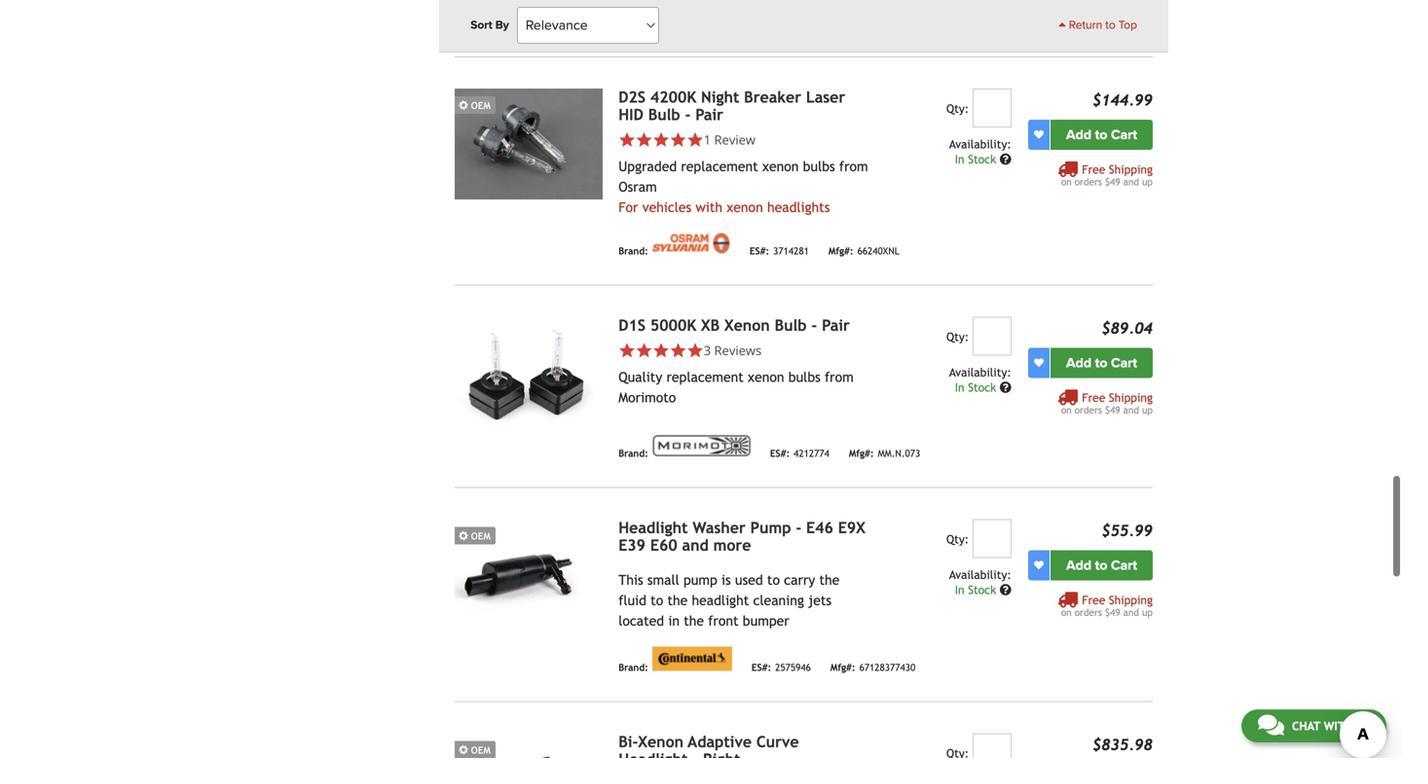 Task type: describe. For each thing, give the bounding box(es) containing it.
to down $89.04
[[1095, 355, 1107, 371]]

to down the 'small'
[[651, 593, 663, 608]]

sort
[[470, 18, 492, 32]]

orders for $144.99
[[1075, 176, 1102, 187]]

morimoto - corporate logo image
[[652, 435, 751, 457]]

bulb inside d2s 4200k night breaker laser hid bulb - pair
[[648, 105, 680, 123]]

to down "$144.99"
[[1095, 126, 1107, 143]]

chat with us
[[1292, 720, 1370, 733]]

brand: for d2s
[[618, 245, 648, 257]]

add to cart button for $55.99
[[1051, 550, 1153, 581]]

mfg#: mm.n.073
[[849, 448, 920, 459]]

washer
[[693, 519, 746, 537]]

more
[[713, 536, 751, 554]]

mfg#: for d1s 5000k xb xenon bulb - pair
[[849, 448, 874, 459]]

breaker
[[744, 88, 801, 106]]

67128377430
[[859, 662, 916, 673]]

xenon for upgraded
[[762, 159, 799, 174]]

1 horizontal spatial with
[[1324, 720, 1353, 733]]

mfg#: for headlight washer pump - e46 e9x e39 e60 and more
[[830, 662, 855, 673]]

3 in stock from the top
[[955, 583, 1000, 597]]

in stock for $144.99
[[955, 152, 1000, 166]]

this small pump is used to carry the fluid to the headlight cleaning jets located in the front bumper
[[618, 572, 840, 629]]

cleaning
[[753, 593, 804, 608]]

chat
[[1292, 720, 1320, 733]]

es#: 4212774
[[770, 448, 829, 459]]

this
[[618, 572, 643, 588]]

1 vertical spatial star image
[[670, 342, 687, 359]]

return to top link
[[1059, 17, 1137, 34]]

d1s
[[618, 316, 646, 334]]

depo - corporate logo image
[[652, 2, 693, 26]]

located
[[618, 613, 664, 629]]

add for $89.04
[[1066, 355, 1092, 371]]

es#3714281 - 66240xnl - d2s 4200k night breaker laser hid bulb - pair - upgraded replacement xenon bulbs from osram - osram sylvania - audi bmw volkswagen mercedes benz mini image
[[455, 88, 603, 199]]

3
[[704, 342, 711, 359]]

pump
[[750, 519, 791, 537]]

cart for $55.99
[[1111, 557, 1137, 574]]

up for $89.04
[[1142, 404, 1153, 416]]

e9x
[[838, 519, 865, 537]]

upgraded replacement xenon bulbs from osram for vehicles with xenon headlights
[[618, 159, 868, 215]]

d2s 4200k night breaker laser hid bulb - pair
[[618, 88, 845, 123]]

qty: for d2s 4200k night breaker laser hid bulb - pair
[[946, 102, 969, 115]]

add to cart button for $89.04
[[1051, 348, 1153, 378]]

in
[[668, 613, 680, 629]]

0 vertical spatial the
[[819, 572, 840, 588]]

bulbs for quality replacement xenon bulbs from morimoto
[[788, 369, 821, 385]]

add to cart for $89.04
[[1066, 355, 1137, 371]]

headlight washer pump - e46 e9x e39 e60 and more
[[618, 519, 865, 554]]

shipping for $89.04
[[1109, 391, 1153, 404]]

3 availability: from the top
[[949, 568, 1011, 582]]

replacement for quality
[[666, 369, 744, 385]]

0 vertical spatial star image
[[687, 131, 704, 148]]

quality replacement xenon bulbs from morimoto
[[618, 369, 854, 405]]

add for $55.99
[[1066, 557, 1092, 574]]

e46
[[806, 519, 833, 537]]

- inside d2s 4200k night breaker laser hid bulb - pair
[[685, 105, 691, 123]]

- inside headlight washer pump - e46 e9x e39 e60 and more
[[796, 519, 802, 537]]

replacement for upgraded
[[681, 159, 758, 174]]

continental - corporate logo image
[[652, 647, 732, 671]]

on for $89.04
[[1061, 404, 1072, 416]]

mfg#: 67128377430
[[830, 662, 916, 673]]

headlight
[[692, 593, 749, 608]]

from for upgraded replacement xenon bulbs from osram for vehicles with xenon headlights
[[839, 159, 868, 174]]

availability: for $144.99
[[949, 137, 1011, 151]]

d1s 5000k xb xenon bulb - pair
[[618, 316, 850, 334]]

hid
[[618, 105, 643, 123]]

xenon inside bi-xenon adaptive curve headlight - right
[[638, 733, 684, 751]]

comments image
[[1258, 714, 1284, 737]]

1 brand: from the top
[[618, 17, 648, 28]]

1 1 review link from the left
[[618, 131, 870, 148]]

2 1 review link from the left
[[704, 131, 756, 148]]

bulbs for upgraded replacement xenon bulbs from osram for vehicles with xenon headlights
[[803, 159, 835, 174]]

d2s 4200k night breaker laser hid bulb - pair link
[[618, 88, 845, 123]]

$49 for $55.99
[[1105, 607, 1120, 618]]

add to wish list image for $144.99
[[1034, 130, 1044, 140]]

free for $144.99
[[1082, 162, 1105, 176]]

in for headlight washer pump - e46 e9x e39 e60 and more
[[955, 583, 965, 597]]

es#2575946 - 67128377430 - headlight washer pump - e46 e9x e39 e60 and more - this small pump is used to carry the fluid to the headlight cleaning jets located in the front bumper - continental - bmw image
[[455, 519, 603, 630]]

sort by
[[470, 18, 509, 32]]

right
[[703, 751, 740, 759]]

adaptive
[[688, 733, 752, 751]]

chat with us link
[[1241, 710, 1387, 743]]

- inside bi-xenon adaptive curve headlight - right
[[693, 751, 698, 759]]

es#: 3714281
[[750, 245, 809, 257]]

to inside return to top link
[[1105, 18, 1116, 32]]

es#: for and
[[752, 662, 771, 673]]

osram sylvania - corporate logo image
[[652, 233, 730, 254]]

headlight inside headlight washer pump - e46 e9x e39 e60 and more
[[618, 519, 688, 537]]

question circle image for d1s 5000k xb xenon bulb - pair
[[1000, 382, 1011, 393]]

us
[[1356, 720, 1370, 733]]

es#: 2575946
[[752, 662, 811, 673]]

for
[[618, 199, 638, 215]]

add to cart for $144.99
[[1066, 126, 1137, 143]]

return to top
[[1066, 18, 1137, 32]]

$89.04
[[1102, 319, 1153, 337]]

2 vertical spatial the
[[684, 613, 704, 629]]

$55.99
[[1102, 522, 1153, 540]]

$49 for $144.99
[[1105, 176, 1120, 187]]

es#2718854 - 63117182518 - bi-xenon adaptive curve headlight - right - replacement for broken or damaged headlights - automotive lighting - bmw image
[[455, 733, 603, 759]]

qty: for d1s 5000k xb xenon bulb - pair
[[946, 330, 969, 344]]

es#4212774 - mm.n.073 - d1s 5000k xb xenon bulb - pair - quality replacement xenon bulbs from morimoto - morimoto - audi bmw volkswagen mercedes benz mini image
[[455, 317, 603, 428]]

free shipping on orders $49 and up for $55.99
[[1061, 593, 1153, 618]]

fluid
[[618, 593, 646, 608]]

1
[[704, 131, 711, 148]]

with inside upgraded replacement xenon bulbs from osram for vehicles with xenon headlights
[[696, 199, 723, 215]]

add for $144.99
[[1066, 126, 1092, 143]]

carry
[[784, 572, 815, 588]]

xb
[[701, 316, 720, 334]]

1 review
[[704, 131, 756, 148]]

d1s 5000k xb xenon bulb - pair link
[[618, 316, 850, 334]]

to up the 'cleaning'
[[767, 572, 780, 588]]

is
[[722, 572, 731, 588]]

4200k
[[650, 88, 696, 106]]

vehicles
[[642, 199, 692, 215]]

e39
[[618, 536, 646, 554]]

cart for $89.04
[[1111, 355, 1137, 371]]

qty: for headlight washer pump - e46 e9x e39 e60 and more
[[946, 532, 969, 546]]

add to wish list image for $55.99
[[1034, 561, 1044, 570]]

orders for $89.04
[[1075, 404, 1102, 416]]

on for $55.99
[[1061, 607, 1072, 618]]

$835.98
[[1092, 736, 1153, 754]]

add to cart button for $144.99
[[1051, 120, 1153, 150]]

pair inside d2s 4200k night breaker laser hid bulb - pair
[[695, 105, 723, 123]]



Task type: vqa. For each thing, say whether or not it's contained in the screenshot.
rightmost Pair
yes



Task type: locate. For each thing, give the bounding box(es) containing it.
add to cart down $89.04
[[1066, 355, 1137, 371]]

0 vertical spatial $49
[[1105, 176, 1120, 187]]

0 vertical spatial pair
[[695, 105, 723, 123]]

pair down 'mfg#: 66240xnl'
[[822, 316, 850, 334]]

1 vertical spatial bulb
[[775, 316, 807, 334]]

2 vertical spatial mfg#:
[[830, 662, 855, 673]]

1 vertical spatial $49
[[1105, 404, 1120, 416]]

1 free shipping on orders $49 and up from the top
[[1061, 162, 1153, 187]]

1 vertical spatial add to cart button
[[1051, 348, 1153, 378]]

the up "in"
[[667, 593, 688, 608]]

2 add from the top
[[1066, 355, 1092, 371]]

1 $49 from the top
[[1105, 176, 1120, 187]]

0 vertical spatial on
[[1061, 176, 1072, 187]]

2 vertical spatial add to wish list image
[[1034, 561, 1044, 570]]

1 add to wish list image from the top
[[1034, 130, 1044, 140]]

question circle image
[[1000, 382, 1011, 393], [1000, 584, 1011, 596]]

and for $55.99
[[1123, 607, 1139, 618]]

xenon down reviews
[[748, 369, 784, 385]]

0 vertical spatial replacement
[[681, 159, 758, 174]]

bi-
[[618, 733, 638, 751]]

2 vertical spatial in stock
[[955, 583, 1000, 597]]

0 vertical spatial bulb
[[648, 105, 680, 123]]

review
[[714, 131, 756, 148]]

up down $55.99
[[1142, 607, 1153, 618]]

headlight up the 'small'
[[618, 519, 688, 537]]

free
[[1082, 162, 1105, 176], [1082, 391, 1105, 404], [1082, 593, 1105, 607]]

shipping down "$144.99"
[[1109, 162, 1153, 176]]

2 shipping from the top
[[1109, 391, 1153, 404]]

2 up from the top
[[1142, 404, 1153, 416]]

used
[[735, 572, 763, 588]]

cart for $144.99
[[1111, 126, 1137, 143]]

2 vertical spatial orders
[[1075, 607, 1102, 618]]

shipping down $89.04
[[1109, 391, 1153, 404]]

es#: for pair
[[750, 245, 769, 257]]

free down $55.99
[[1082, 593, 1105, 607]]

1 vertical spatial pair
[[822, 316, 850, 334]]

0 vertical spatial bulbs
[[803, 159, 835, 174]]

the up "jets"
[[819, 572, 840, 588]]

1 add to cart from the top
[[1066, 126, 1137, 143]]

1 shipping from the top
[[1109, 162, 1153, 176]]

star image left review
[[687, 131, 704, 148]]

3 on from the top
[[1061, 607, 1072, 618]]

xenon left headlights
[[727, 199, 763, 215]]

add to cart button down $89.04
[[1051, 348, 1153, 378]]

$49 down $55.99
[[1105, 607, 1120, 618]]

1 in from the top
[[955, 152, 965, 166]]

2 vertical spatial $49
[[1105, 607, 1120, 618]]

bulbs up headlights
[[803, 159, 835, 174]]

1 vertical spatial up
[[1142, 404, 1153, 416]]

add to cart down "$144.99"
[[1066, 126, 1137, 143]]

0 vertical spatial add
[[1066, 126, 1092, 143]]

small
[[647, 572, 679, 588]]

2 stock from the top
[[968, 381, 996, 394]]

mfg#: left the 67128377430
[[830, 662, 855, 673]]

xenon
[[762, 159, 799, 174], [727, 199, 763, 215], [748, 369, 784, 385]]

0 horizontal spatial pair
[[695, 105, 723, 123]]

1 vertical spatial es#:
[[770, 448, 790, 459]]

0 vertical spatial orders
[[1075, 176, 1102, 187]]

1 vertical spatial on
[[1061, 404, 1072, 416]]

0 vertical spatial es#:
[[750, 245, 769, 257]]

stock for $89.04
[[968, 381, 996, 394]]

orders down $55.99
[[1075, 607, 1102, 618]]

on for $144.99
[[1061, 176, 1072, 187]]

mfg#: for d2s 4200k night breaker laser hid bulb - pair
[[828, 245, 854, 257]]

with left us
[[1324, 720, 1353, 733]]

0 vertical spatial headlight
[[618, 519, 688, 537]]

3 qty: from the top
[[946, 532, 969, 546]]

free shipping on orders $49 and up for $89.04
[[1061, 391, 1153, 416]]

1 free from the top
[[1082, 162, 1105, 176]]

top
[[1119, 18, 1137, 32]]

4 brand: from the top
[[618, 662, 648, 673]]

from inside upgraded replacement xenon bulbs from osram for vehicles with xenon headlights
[[839, 159, 868, 174]]

to left top
[[1105, 18, 1116, 32]]

2575946
[[775, 662, 811, 673]]

0 vertical spatial shipping
[[1109, 162, 1153, 176]]

up for $55.99
[[1142, 607, 1153, 618]]

mfg#: 66240xnl
[[828, 245, 900, 257]]

night
[[701, 88, 739, 106]]

3 free from the top
[[1082, 593, 1105, 607]]

upgraded
[[618, 159, 677, 174]]

3714281
[[773, 245, 809, 257]]

free shipping on orders $49 and up down $89.04
[[1061, 391, 1153, 416]]

1 vertical spatial xenon
[[727, 199, 763, 215]]

1 vertical spatial replacement
[[666, 369, 744, 385]]

1 in stock from the top
[[955, 152, 1000, 166]]

brand: for d1s
[[618, 448, 648, 459]]

to
[[1105, 18, 1116, 32], [1095, 126, 1107, 143], [1095, 355, 1107, 371], [1095, 557, 1107, 574], [767, 572, 780, 588], [651, 593, 663, 608]]

2 question circle image from the top
[[1000, 584, 1011, 596]]

from
[[839, 159, 868, 174], [825, 369, 854, 385]]

add to wish list image
[[1034, 130, 1044, 140], [1034, 358, 1044, 368], [1034, 561, 1044, 570]]

1 vertical spatial qty:
[[946, 330, 969, 344]]

1 on from the top
[[1061, 176, 1072, 187]]

3 stock from the top
[[968, 583, 996, 597]]

up down $89.04
[[1142, 404, 1153, 416]]

and down $55.99
[[1123, 607, 1139, 618]]

1 vertical spatial free
[[1082, 391, 1105, 404]]

free shipping on orders $49 and up
[[1061, 162, 1153, 187], [1061, 391, 1153, 416], [1061, 593, 1153, 618]]

brand: for headlight
[[618, 662, 648, 673]]

and inside headlight washer pump - e46 e9x e39 e60 and more
[[682, 536, 709, 554]]

0 vertical spatial free
[[1082, 162, 1105, 176]]

2 add to cart button from the top
[[1051, 348, 1153, 378]]

2 vertical spatial on
[[1061, 607, 1072, 618]]

1 up from the top
[[1142, 176, 1153, 187]]

0 vertical spatial availability:
[[949, 137, 1011, 151]]

morimoto
[[618, 390, 676, 405]]

1 vertical spatial from
[[825, 369, 854, 385]]

availability: for $89.04
[[949, 365, 1011, 379]]

d2s
[[618, 88, 646, 106]]

1 vertical spatial orders
[[1075, 404, 1102, 416]]

return
[[1069, 18, 1102, 32]]

pump
[[684, 572, 717, 588]]

brand: down for
[[618, 245, 648, 257]]

2 in from the top
[[955, 381, 965, 394]]

2 vertical spatial add
[[1066, 557, 1092, 574]]

bulbs inside upgraded replacement xenon bulbs from osram for vehicles with xenon headlights
[[803, 159, 835, 174]]

and
[[1123, 176, 1139, 187], [1123, 404, 1139, 416], [682, 536, 709, 554], [1123, 607, 1139, 618]]

free shipping on orders $49 and up for $144.99
[[1061, 162, 1153, 187]]

shipping
[[1109, 162, 1153, 176], [1109, 391, 1153, 404], [1109, 593, 1153, 607]]

1 stock from the top
[[968, 152, 996, 166]]

availability:
[[949, 137, 1011, 151], [949, 365, 1011, 379], [949, 568, 1011, 582]]

add to cart down $55.99
[[1066, 557, 1137, 574]]

bulb
[[648, 105, 680, 123], [775, 316, 807, 334]]

-
[[685, 105, 691, 123], [811, 316, 817, 334], [796, 519, 802, 537], [693, 751, 698, 759]]

1 vertical spatial in
[[955, 381, 965, 394]]

mm.n.073
[[878, 448, 920, 459]]

1 vertical spatial free shipping on orders $49 and up
[[1061, 391, 1153, 416]]

1 vertical spatial question circle image
[[1000, 584, 1011, 596]]

es#: left 2575946
[[752, 662, 771, 673]]

1 vertical spatial shipping
[[1109, 391, 1153, 404]]

add to wish list image for $89.04
[[1034, 358, 1044, 368]]

bulb right hid
[[648, 105, 680, 123]]

2 qty: from the top
[[946, 330, 969, 344]]

curve
[[756, 733, 799, 751]]

1 question circle image from the top
[[1000, 382, 1011, 393]]

3 shipping from the top
[[1109, 593, 1153, 607]]

front
[[708, 613, 739, 629]]

in for d2s 4200k night breaker laser hid bulb - pair
[[955, 152, 965, 166]]

by
[[495, 18, 509, 32]]

2 3 reviews link from the left
[[704, 342, 762, 359]]

es#:
[[750, 245, 769, 257], [770, 448, 790, 459], [752, 662, 771, 673]]

3 add from the top
[[1066, 557, 1092, 574]]

3 add to cart button from the top
[[1051, 550, 1153, 581]]

add to cart for $55.99
[[1066, 557, 1137, 574]]

and for $89.04
[[1123, 404, 1139, 416]]

0 vertical spatial up
[[1142, 176, 1153, 187]]

up for $144.99
[[1142, 176, 1153, 187]]

free down $89.04
[[1082, 391, 1105, 404]]

1 vertical spatial cart
[[1111, 355, 1137, 371]]

3 reviews
[[704, 342, 762, 359]]

2 vertical spatial add to cart button
[[1051, 550, 1153, 581]]

in for d1s 5000k xb xenon bulb - pair
[[955, 381, 965, 394]]

pair up 1
[[695, 105, 723, 123]]

2 vertical spatial up
[[1142, 607, 1153, 618]]

$49 down "$144.99"
[[1105, 176, 1120, 187]]

3 cart from the top
[[1111, 557, 1137, 574]]

replacement inside quality replacement xenon bulbs from morimoto
[[666, 369, 744, 385]]

3 free shipping on orders $49 and up from the top
[[1061, 593, 1153, 618]]

3 add to cart from the top
[[1066, 557, 1137, 574]]

1 horizontal spatial pair
[[822, 316, 850, 334]]

cart down $89.04
[[1111, 355, 1137, 371]]

question circle image
[[1000, 153, 1011, 165]]

1 orders from the top
[[1075, 176, 1102, 187]]

2 on from the top
[[1061, 404, 1072, 416]]

1 vertical spatial stock
[[968, 381, 996, 394]]

add to cart button down "$144.99"
[[1051, 120, 1153, 150]]

1 vertical spatial bulbs
[[788, 369, 821, 385]]

1 vertical spatial add to cart
[[1066, 355, 1137, 371]]

2 free from the top
[[1082, 391, 1105, 404]]

3 orders from the top
[[1075, 607, 1102, 618]]

up down "$144.99"
[[1142, 176, 1153, 187]]

headlight washer pump - e46 e9x e39 e60 and more link
[[618, 519, 865, 554]]

2 vertical spatial shipping
[[1109, 593, 1153, 607]]

xenon left adaptive
[[638, 733, 684, 751]]

0 vertical spatial in
[[955, 152, 965, 166]]

0 vertical spatial with
[[696, 199, 723, 215]]

headlight left right
[[618, 751, 688, 759]]

0 vertical spatial free shipping on orders $49 and up
[[1061, 162, 1153, 187]]

question circle image for headlight washer pump - e46 e9x e39 e60 and more
[[1000, 584, 1011, 596]]

orders down "$144.99"
[[1075, 176, 1102, 187]]

0 vertical spatial cart
[[1111, 126, 1137, 143]]

None number field
[[973, 88, 1011, 127], [973, 317, 1011, 356], [973, 519, 1011, 558], [973, 733, 1011, 759], [973, 88, 1011, 127], [973, 317, 1011, 356], [973, 519, 1011, 558], [973, 733, 1011, 759]]

headlights
[[767, 199, 830, 215]]

$49 down $89.04
[[1105, 404, 1120, 416]]

es#: left 3714281
[[750, 245, 769, 257]]

1 review link down d2s 4200k night breaker laser hid bulb - pair
[[704, 131, 756, 148]]

1 vertical spatial mfg#:
[[849, 448, 874, 459]]

0 vertical spatial add to wish list image
[[1034, 130, 1044, 140]]

free shipping on orders $49 and up down "$144.99"
[[1061, 162, 1153, 187]]

from for quality replacement xenon bulbs from morimoto
[[825, 369, 854, 385]]

1 vertical spatial with
[[1324, 720, 1353, 733]]

0 vertical spatial qty:
[[946, 102, 969, 115]]

mfg#: left 'mm.n.073'
[[849, 448, 874, 459]]

0 vertical spatial xenon
[[724, 316, 770, 334]]

from inside quality replacement xenon bulbs from morimoto
[[825, 369, 854, 385]]

$49 for $89.04
[[1105, 404, 1120, 416]]

to down $55.99
[[1095, 557, 1107, 574]]

0 vertical spatial in stock
[[955, 152, 1000, 166]]

and right e60
[[682, 536, 709, 554]]

0 vertical spatial add to cart button
[[1051, 120, 1153, 150]]

2 vertical spatial stock
[[968, 583, 996, 597]]

1 vertical spatial add to wish list image
[[1034, 358, 1044, 368]]

laser
[[806, 88, 845, 106]]

1 add from the top
[[1066, 126, 1092, 143]]

0 vertical spatial question circle image
[[1000, 382, 1011, 393]]

xenon up headlights
[[762, 159, 799, 174]]

1 review link down d2s 4200k night breaker laser hid bulb - pair link
[[618, 131, 870, 148]]

from up 4212774
[[825, 369, 854, 385]]

brand: left depo - corporate logo
[[618, 17, 648, 28]]

add to cart button
[[1051, 120, 1153, 150], [1051, 348, 1153, 378], [1051, 550, 1153, 581]]

mfg#:
[[828, 245, 854, 257], [849, 448, 874, 459], [830, 662, 855, 673]]

1 vertical spatial add
[[1066, 355, 1092, 371]]

2 vertical spatial free shipping on orders $49 and up
[[1061, 593, 1153, 618]]

0 horizontal spatial xenon
[[638, 733, 684, 751]]

with up the osram sylvania - corporate logo at the top of page
[[696, 199, 723, 215]]

mfg#: left 66240xnl
[[828, 245, 854, 257]]

2 vertical spatial qty:
[[946, 532, 969, 546]]

with
[[696, 199, 723, 215], [1324, 720, 1353, 733]]

jets
[[808, 593, 832, 608]]

osram
[[618, 179, 657, 195]]

orders down $89.04
[[1075, 404, 1102, 416]]

3 add to wish list image from the top
[[1034, 561, 1044, 570]]

2 vertical spatial xenon
[[748, 369, 784, 385]]

headlight
[[618, 519, 688, 537], [618, 751, 688, 759]]

0 vertical spatial xenon
[[762, 159, 799, 174]]

replacement down 1 review
[[681, 159, 758, 174]]

bi-xenon adaptive curve headlight - right link
[[618, 733, 799, 759]]

2 add to cart from the top
[[1066, 355, 1137, 371]]

2 vertical spatial in
[[955, 583, 965, 597]]

brand:
[[618, 17, 648, 28], [618, 245, 648, 257], [618, 448, 648, 459], [618, 662, 648, 673]]

brand: down morimoto
[[618, 448, 648, 459]]

1 vertical spatial availability:
[[949, 365, 1011, 379]]

es#: left 4212774
[[770, 448, 790, 459]]

2 add to wish list image from the top
[[1034, 358, 1044, 368]]

xenon inside quality replacement xenon bulbs from morimoto
[[748, 369, 784, 385]]

the
[[819, 572, 840, 588], [667, 593, 688, 608], [684, 613, 704, 629]]

xenon up reviews
[[724, 316, 770, 334]]

2 headlight from the top
[[618, 751, 688, 759]]

caret up image
[[1059, 19, 1066, 30]]

1 vertical spatial headlight
[[618, 751, 688, 759]]

4212774
[[794, 448, 829, 459]]

add
[[1066, 126, 1092, 143], [1066, 355, 1092, 371], [1066, 557, 1092, 574]]

in stock
[[955, 152, 1000, 166], [955, 381, 1000, 394], [955, 583, 1000, 597]]

3 $49 from the top
[[1105, 607, 1120, 618]]

1 add to cart button from the top
[[1051, 120, 1153, 150]]

add to cart button down $55.99
[[1051, 550, 1153, 581]]

replacement
[[681, 159, 758, 174], [666, 369, 744, 385]]

1 horizontal spatial bulb
[[775, 316, 807, 334]]

5000k
[[650, 316, 696, 334]]

2 free shipping on orders $49 and up from the top
[[1061, 391, 1153, 416]]

$49
[[1105, 176, 1120, 187], [1105, 404, 1120, 416], [1105, 607, 1120, 618]]

stock for $144.99
[[968, 152, 996, 166]]

free shipping on orders $49 and up down $55.99
[[1061, 593, 1153, 618]]

1 availability: from the top
[[949, 137, 1011, 151]]

star image
[[618, 131, 636, 148], [636, 131, 653, 148], [653, 131, 670, 148], [670, 131, 687, 148], [618, 342, 636, 359], [636, 342, 653, 359], [653, 342, 670, 359], [687, 342, 704, 359]]

2 vertical spatial add to cart
[[1066, 557, 1137, 574]]

in stock for $89.04
[[955, 381, 1000, 394]]

1 cart from the top
[[1111, 126, 1137, 143]]

1 vertical spatial the
[[667, 593, 688, 608]]

xenon for quality
[[748, 369, 784, 385]]

reviews
[[714, 342, 762, 359]]

shipping for $55.99
[[1109, 593, 1153, 607]]

cart
[[1111, 126, 1137, 143], [1111, 355, 1137, 371], [1111, 557, 1137, 574]]

2 vertical spatial availability:
[[949, 568, 1011, 582]]

bi-xenon adaptive curve headlight - right
[[618, 733, 799, 759]]

2 brand: from the top
[[618, 245, 648, 257]]

pair
[[695, 105, 723, 123], [822, 316, 850, 334]]

2 orders from the top
[[1075, 404, 1102, 416]]

2 vertical spatial free
[[1082, 593, 1105, 607]]

replacement down 3
[[666, 369, 744, 385]]

quality
[[618, 369, 662, 385]]

2 in stock from the top
[[955, 381, 1000, 394]]

1 horizontal spatial xenon
[[724, 316, 770, 334]]

1 3 reviews link from the left
[[618, 342, 870, 359]]

shipping down $55.99
[[1109, 593, 1153, 607]]

free down "$144.99"
[[1082, 162, 1105, 176]]

0 vertical spatial from
[[839, 159, 868, 174]]

$144.99
[[1092, 91, 1153, 109]]

2 vertical spatial es#:
[[752, 662, 771, 673]]

2 $49 from the top
[[1105, 404, 1120, 416]]

qty:
[[946, 102, 969, 115], [946, 330, 969, 344], [946, 532, 969, 546]]

2 cart from the top
[[1111, 355, 1137, 371]]

1 vertical spatial in stock
[[955, 381, 1000, 394]]

in
[[955, 152, 965, 166], [955, 381, 965, 394], [955, 583, 965, 597]]

cart down $55.99
[[1111, 557, 1137, 574]]

bumper
[[743, 613, 789, 629]]

cart down "$144.99"
[[1111, 126, 1137, 143]]

orders for $55.99
[[1075, 607, 1102, 618]]

replacement inside upgraded replacement xenon bulbs from osram for vehicles with xenon headlights
[[681, 159, 758, 174]]

and down "$144.99"
[[1123, 176, 1139, 187]]

from down laser
[[839, 159, 868, 174]]

3 in from the top
[[955, 583, 965, 597]]

e60
[[650, 536, 677, 554]]

bulbs inside quality replacement xenon bulbs from morimoto
[[788, 369, 821, 385]]

2 vertical spatial cart
[[1111, 557, 1137, 574]]

3 brand: from the top
[[618, 448, 648, 459]]

1 review link
[[618, 131, 870, 148], [704, 131, 756, 148]]

brand: down located
[[618, 662, 648, 673]]

0 vertical spatial stock
[[968, 152, 996, 166]]

bulbs up the es#: 4212774
[[788, 369, 821, 385]]

0 vertical spatial add to cart
[[1066, 126, 1137, 143]]

0 vertical spatial mfg#:
[[828, 245, 854, 257]]

orders
[[1075, 176, 1102, 187], [1075, 404, 1102, 416], [1075, 607, 1102, 618]]

bulbs
[[803, 159, 835, 174], [788, 369, 821, 385]]

1 headlight from the top
[[618, 519, 688, 537]]

0 horizontal spatial bulb
[[648, 105, 680, 123]]

free for $89.04
[[1082, 391, 1105, 404]]

2 availability: from the top
[[949, 365, 1011, 379]]

headlight inside bi-xenon adaptive curve headlight - right
[[618, 751, 688, 759]]

3 up from the top
[[1142, 607, 1153, 618]]

free for $55.99
[[1082, 593, 1105, 607]]

1 vertical spatial xenon
[[638, 733, 684, 751]]

66240xnl
[[857, 245, 900, 257]]

3 reviews link
[[618, 342, 870, 359], [704, 342, 762, 359]]

star image
[[687, 131, 704, 148], [670, 342, 687, 359]]

and for $144.99
[[1123, 176, 1139, 187]]

1 qty: from the top
[[946, 102, 969, 115]]

star image down 5000k
[[670, 342, 687, 359]]

the right "in"
[[684, 613, 704, 629]]

bulb down 3714281
[[775, 316, 807, 334]]

and down $89.04
[[1123, 404, 1139, 416]]

0 horizontal spatial with
[[696, 199, 723, 215]]

shipping for $144.99
[[1109, 162, 1153, 176]]



